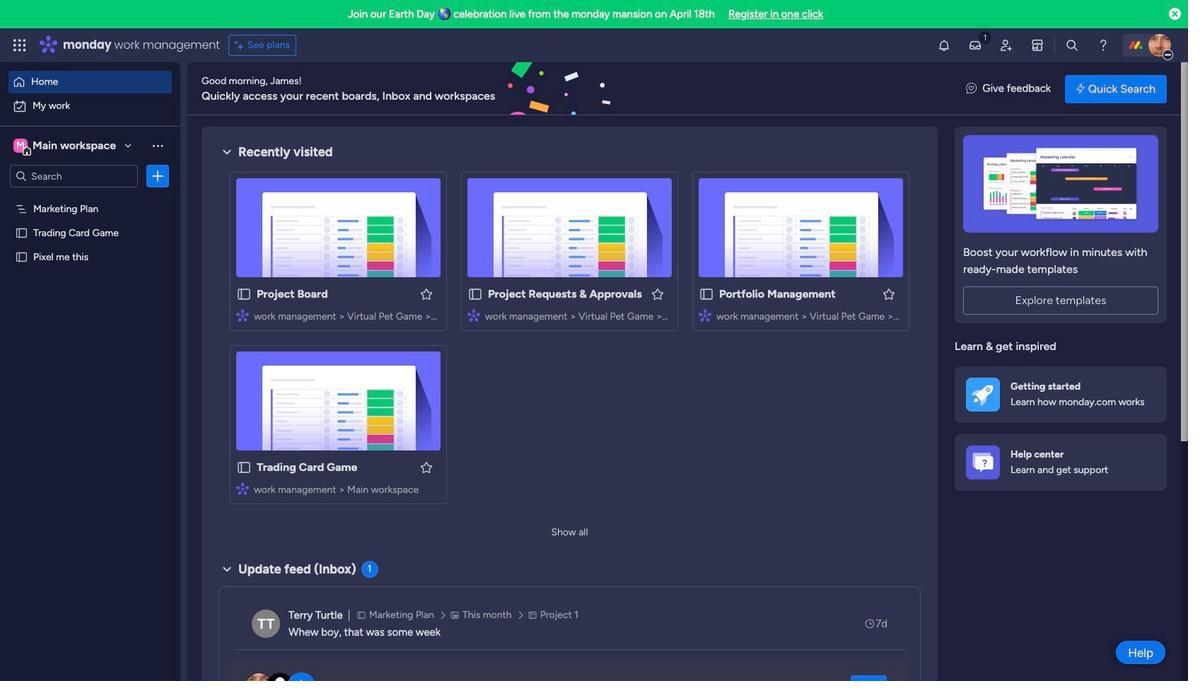 Task type: locate. For each thing, give the bounding box(es) containing it.
0 horizontal spatial add to favorites image
[[419, 460, 434, 474]]

0 vertical spatial option
[[8, 71, 172, 93]]

add to favorites image
[[419, 287, 434, 301], [651, 287, 665, 301]]

0 horizontal spatial add to favorites image
[[419, 287, 434, 301]]

getting started element
[[955, 366, 1167, 423]]

workspace selection element
[[13, 137, 118, 156]]

1 add to favorites image from the left
[[419, 287, 434, 301]]

select product image
[[13, 38, 27, 52]]

workspace image
[[13, 138, 28, 153]]

1 horizontal spatial add to favorites image
[[882, 287, 896, 301]]

1 vertical spatial add to favorites image
[[419, 460, 434, 474]]

close update feed (inbox) image
[[219, 561, 236, 578]]

public board image
[[15, 250, 28, 263], [236, 286, 252, 302], [468, 286, 483, 302], [699, 286, 714, 302], [236, 460, 252, 475]]

templates image image
[[968, 135, 1154, 233]]

1 vertical spatial option
[[8, 95, 172, 117]]

v2 bolt switch image
[[1077, 81, 1085, 97]]

help center element
[[955, 434, 1167, 491]]

monday marketplace image
[[1031, 38, 1045, 52]]

0 vertical spatial add to favorites image
[[882, 287, 896, 301]]

search everything image
[[1065, 38, 1079, 52]]

public board image for right add to favorites icon
[[699, 286, 714, 302]]

add to favorites image
[[882, 287, 896, 301], [419, 460, 434, 474]]

james peterson image
[[1149, 34, 1171, 57]]

notifications image
[[937, 38, 951, 52]]

help image
[[1096, 38, 1111, 52]]

1 horizontal spatial add to favorites image
[[651, 287, 665, 301]]

list box
[[0, 193, 180, 459]]

invite members image
[[999, 38, 1014, 52]]

quick search results list box
[[219, 161, 1029, 521]]

option
[[8, 71, 172, 93], [8, 95, 172, 117], [0, 196, 180, 198]]

public board image for first add to favorites image
[[236, 286, 252, 302]]



Task type: describe. For each thing, give the bounding box(es) containing it.
close recently visited image
[[219, 144, 236, 161]]

2 vertical spatial option
[[0, 196, 180, 198]]

Search in workspace field
[[30, 168, 118, 184]]

workspace options image
[[151, 138, 165, 153]]

1 image
[[979, 29, 992, 45]]

options image
[[151, 169, 165, 183]]

public board image for second add to favorites image
[[468, 286, 483, 302]]

update feed image
[[968, 38, 982, 52]]

see plans image
[[235, 37, 247, 53]]

1 element
[[361, 561, 378, 578]]

public board image for add to favorites icon to the bottom
[[236, 460, 252, 475]]

2 add to favorites image from the left
[[651, 287, 665, 301]]

v2 user feedback image
[[966, 81, 977, 97]]

public board image
[[15, 226, 28, 239]]

terry turtle image
[[252, 610, 280, 638]]



Task type: vqa. For each thing, say whether or not it's contained in the screenshot.
option to the bottom
yes



